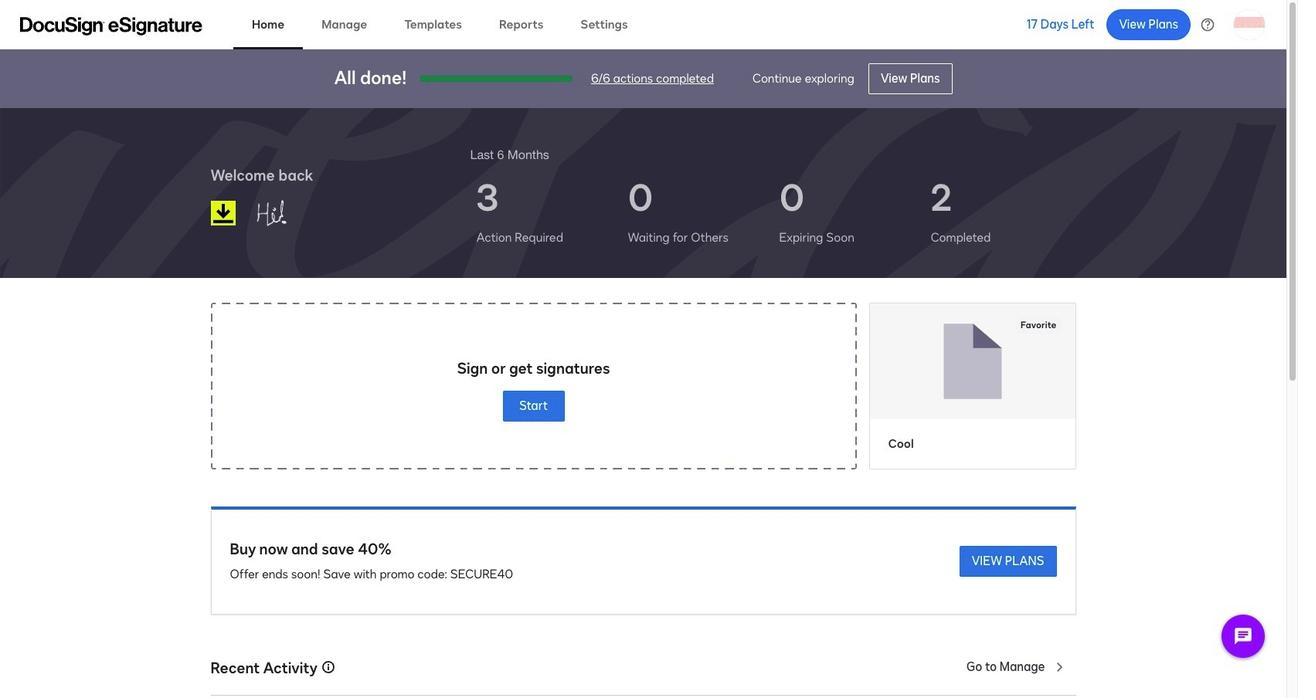 Task type: vqa. For each thing, say whether or not it's contained in the screenshot.
DocuSign eSignature image
yes



Task type: locate. For each thing, give the bounding box(es) containing it.
list
[[470, 164, 1076, 260]]

generic name image
[[248, 193, 329, 233]]

heading
[[470, 145, 549, 164]]



Task type: describe. For each thing, give the bounding box(es) containing it.
docusignlogo image
[[211, 201, 235, 226]]

docusign esignature image
[[20, 17, 203, 35]]

your uploaded profile image image
[[1234, 9, 1265, 40]]

use cool image
[[870, 304, 1076, 419]]



